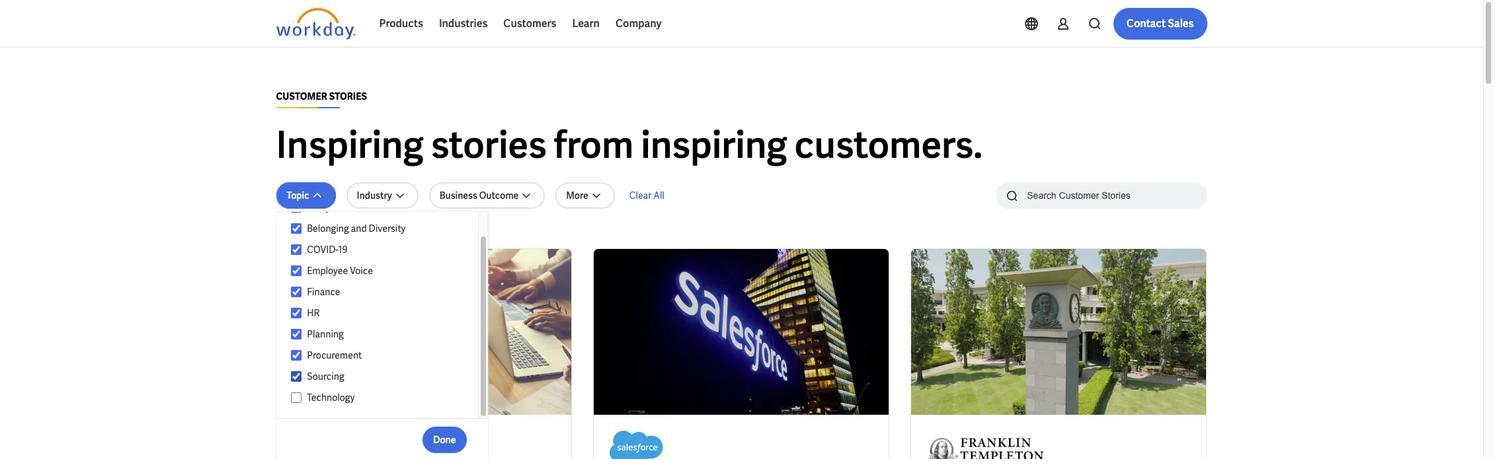 Task type: vqa. For each thing, say whether or not it's contained in the screenshot.
The '|' associated with Management
no



Task type: describe. For each thing, give the bounding box(es) containing it.
more
[[566, 190, 588, 202]]

contact sales link
[[1113, 8, 1207, 40]]

sales
[[1168, 17, 1194, 30]]

hr link
[[302, 305, 465, 321]]

done button
[[423, 427, 467, 453]]

562 results
[[276, 227, 324, 239]]

franklin templeton companies, llc image
[[927, 431, 1044, 460]]

business
[[440, 190, 477, 202]]

customers
[[503, 17, 556, 30]]

inspiring stories from inspiring customers.
[[276, 121, 983, 169]]

business outcome
[[440, 190, 519, 202]]

finance link
[[302, 284, 465, 300]]

belonging and diversity
[[307, 223, 406, 235]]

procurement link
[[302, 348, 465, 364]]

company button
[[608, 8, 670, 40]]

outcome
[[479, 190, 519, 202]]

planning
[[307, 329, 344, 341]]

stories
[[329, 91, 367, 102]]

finance
[[307, 286, 340, 298]]

sourcing
[[307, 371, 344, 383]]

diversity
[[369, 223, 406, 235]]

customer stories
[[276, 91, 367, 102]]

results
[[293, 227, 324, 239]]

employee voice link
[[302, 263, 465, 279]]

analytics
[[307, 202, 346, 214]]

industries button
[[431, 8, 496, 40]]

company
[[616, 17, 662, 30]]

clear
[[629, 190, 652, 202]]

industry button
[[346, 183, 418, 209]]

belonging
[[307, 223, 349, 235]]

sourcing link
[[302, 369, 465, 385]]

planning link
[[302, 327, 465, 343]]

more button
[[556, 183, 615, 209]]

all
[[653, 190, 664, 202]]

products button
[[371, 8, 431, 40]]

19
[[338, 244, 348, 256]]

hr
[[307, 307, 320, 319]]

contact
[[1127, 17, 1166, 30]]



Task type: locate. For each thing, give the bounding box(es) containing it.
topic button
[[276, 183, 336, 209]]

stories
[[431, 121, 547, 169]]

inspiring
[[276, 121, 424, 169]]

None checkbox
[[291, 307, 302, 319], [291, 371, 302, 383], [291, 307, 302, 319], [291, 371, 302, 383]]

None checkbox
[[291, 202, 302, 214], [291, 223, 302, 235], [291, 244, 302, 256], [291, 265, 302, 277], [291, 286, 302, 298], [291, 329, 302, 341], [291, 350, 302, 362], [291, 392, 302, 404], [291, 202, 302, 214], [291, 223, 302, 235], [291, 244, 302, 256], [291, 265, 302, 277], [291, 286, 302, 298], [291, 329, 302, 341], [291, 350, 302, 362], [291, 392, 302, 404]]

salesforce.com image
[[610, 431, 663, 460]]

and
[[351, 223, 367, 235]]

learn button
[[564, 8, 608, 40]]

Search Customer Stories text field
[[1019, 184, 1181, 207]]

topic
[[287, 190, 309, 202]]

industries
[[439, 17, 488, 30]]

industry
[[357, 190, 392, 202]]

done
[[433, 434, 456, 446]]

covid-19
[[307, 244, 348, 256]]

learn
[[572, 17, 600, 30]]

covid-
[[307, 244, 338, 256]]

voice
[[350, 265, 373, 277]]

products
[[379, 17, 423, 30]]

contact sales
[[1127, 17, 1194, 30]]

customers button
[[496, 8, 564, 40]]

employee voice
[[307, 265, 373, 277]]

go to the homepage image
[[276, 8, 355, 40]]

belonging and diversity link
[[302, 221, 465, 237]]

business outcome button
[[429, 183, 545, 209]]

562
[[276, 227, 291, 239]]

technology link
[[302, 390, 465, 406]]

from
[[554, 121, 634, 169]]

customers.
[[794, 121, 983, 169]]

procurement
[[307, 350, 362, 362]]

clear all button
[[625, 183, 668, 209]]

covid-19 link
[[302, 242, 465, 258]]

technology
[[307, 392, 355, 404]]

clear all
[[629, 190, 664, 202]]

inspiring
[[641, 121, 787, 169]]

analytics link
[[302, 200, 465, 216]]

employee
[[307, 265, 348, 277]]

customer
[[276, 91, 327, 102]]



